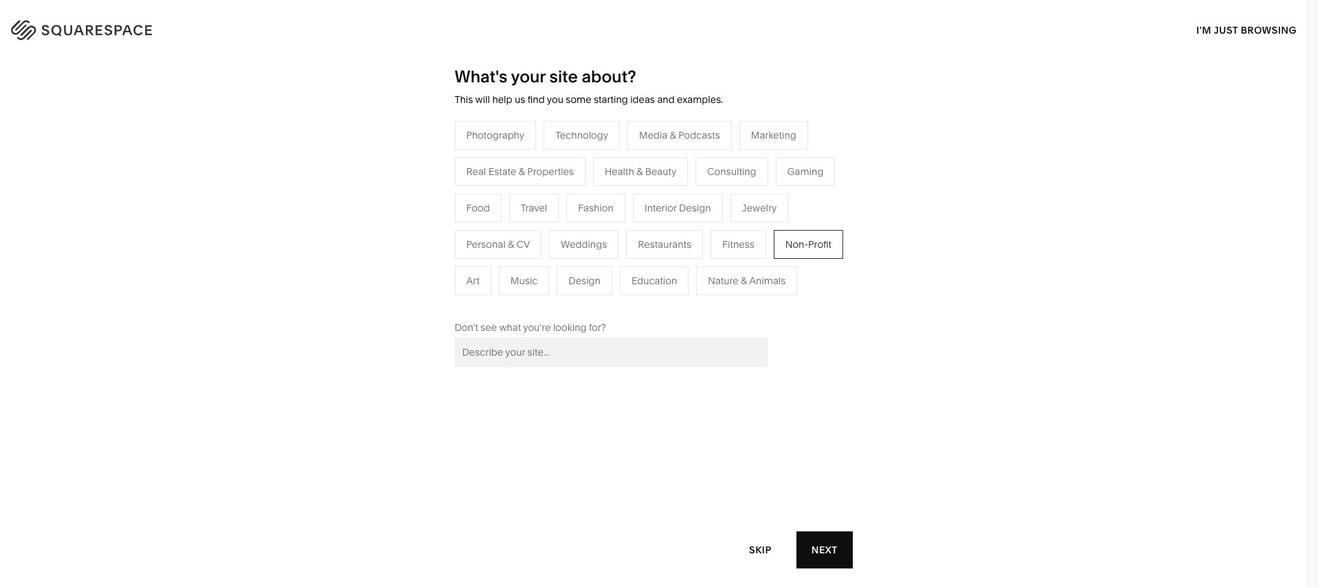Task type: vqa. For each thing, say whether or not it's contained in the screenshot.
can inside If Your Client Adds You As A Contributor To A Site They Started, The Six-Month Free Trial Will Not Be Applied. However, You Can Still Redeem The 20% Off Discount For Your Client By Purchasing The Subscription Using Your Account.
no



Task type: describe. For each thing, give the bounding box(es) containing it.
don't see what you're looking for?
[[455, 322, 606, 334]]

real inside radio
[[467, 166, 486, 178]]

1 vertical spatial real estate & properties
[[498, 294, 605, 307]]

0 horizontal spatial fitness
[[643, 232, 675, 245]]

interior
[[645, 202, 677, 214]]

nature & animals inside option
[[709, 275, 786, 287]]

what
[[500, 322, 521, 334]]

0 vertical spatial nature
[[643, 212, 673, 224]]

log             in
[[1259, 21, 1291, 34]]

real estate & properties link
[[498, 294, 619, 307]]

us
[[515, 94, 526, 106]]

degraw image
[[470, 470, 839, 588]]

some
[[566, 94, 592, 106]]

don't
[[455, 322, 479, 334]]

1 vertical spatial properties
[[559, 294, 605, 307]]

1 horizontal spatial real
[[498, 294, 517, 307]]

restaurants link
[[498, 212, 565, 224]]

Gaming radio
[[776, 157, 836, 186]]

about?
[[582, 67, 637, 87]]

home
[[643, 191, 671, 203]]

just
[[1215, 24, 1239, 36]]

decor
[[681, 191, 709, 203]]

Media & Podcasts radio
[[628, 121, 732, 150]]

estate inside radio
[[489, 166, 517, 178]]

non-profit
[[786, 238, 832, 251]]

degraw element
[[470, 470, 839, 588]]

animals inside nature & animals option
[[750, 275, 786, 287]]

examples.
[[677, 94, 724, 106]]

0 horizontal spatial restaurants
[[498, 212, 551, 224]]

jewelry
[[742, 202, 777, 214]]

help
[[493, 94, 513, 106]]

Technology radio
[[544, 121, 620, 150]]

cv
[[517, 238, 530, 251]]

events
[[498, 253, 528, 265]]

travel down real estate & properties radio
[[498, 191, 524, 203]]

Real Estate & Properties radio
[[455, 157, 586, 186]]

real estate & properties inside radio
[[467, 166, 574, 178]]

Don't see what you're looking for? field
[[455, 338, 768, 368]]

community & non-profits
[[353, 253, 467, 265]]

you're
[[523, 322, 551, 334]]

browsing
[[1242, 24, 1298, 36]]

fitness inside radio
[[723, 238, 755, 251]]

ideas
[[631, 94, 655, 106]]

Personal & CV radio
[[455, 230, 542, 259]]

Health & Beauty radio
[[593, 157, 689, 186]]

squarespace logo image
[[28, 17, 180, 39]]

will
[[476, 94, 490, 106]]

podcasts inside media & podcasts option
[[679, 129, 721, 142]]

i'm just browsing
[[1197, 24, 1298, 36]]

looking
[[554, 322, 587, 334]]

Interior Design radio
[[633, 194, 723, 223]]

fitness link
[[643, 232, 689, 245]]

restaurants inside radio
[[638, 238, 692, 251]]

fashion
[[579, 202, 614, 214]]

& inside radio
[[519, 166, 525, 178]]

in
[[1281, 21, 1291, 34]]

media & podcasts link
[[498, 232, 592, 245]]

profit
[[809, 238, 832, 251]]

beauty
[[646, 166, 677, 178]]



Task type: locate. For each thing, give the bounding box(es) containing it.
1 vertical spatial nature
[[709, 275, 739, 287]]

home & decor
[[643, 191, 709, 203]]

Photography radio
[[455, 121, 536, 150]]

personal & cv
[[467, 238, 530, 251]]

Education radio
[[620, 267, 689, 296]]

interior design
[[645, 202, 711, 214]]

weddings down events link
[[498, 274, 544, 286]]

travel
[[498, 191, 524, 203], [521, 202, 548, 214]]

0 horizontal spatial design
[[569, 275, 601, 287]]

media
[[640, 129, 668, 142], [498, 232, 526, 245]]

real
[[467, 166, 486, 178], [498, 294, 517, 307]]

1 vertical spatial estate
[[520, 294, 548, 307]]

site
[[550, 67, 578, 87]]

media up the beauty
[[640, 129, 668, 142]]

1 vertical spatial media
[[498, 232, 526, 245]]

media & podcasts
[[640, 129, 721, 142], [498, 232, 579, 245]]

design
[[679, 202, 711, 214], [569, 275, 601, 287]]

skip
[[749, 544, 772, 557]]

Travel radio
[[509, 194, 559, 223]]

1 vertical spatial weddings
[[498, 274, 544, 286]]

log
[[1259, 21, 1279, 34]]

food
[[467, 202, 490, 214]]

design inside radio
[[679, 202, 711, 214]]

Marketing radio
[[740, 121, 809, 150]]

0 vertical spatial design
[[679, 202, 711, 214]]

1 horizontal spatial nature
[[709, 275, 739, 287]]

Fashion radio
[[567, 194, 626, 223]]

animals down decor
[[684, 212, 721, 224]]

nature & animals link
[[643, 212, 734, 224]]

1 horizontal spatial non-
[[786, 238, 809, 251]]

gaming
[[788, 166, 824, 178]]

1 horizontal spatial animals
[[750, 275, 786, 287]]

Consulting radio
[[696, 157, 769, 186]]

community & non-profits link
[[353, 253, 481, 265]]

fitness up nature & animals option
[[723, 238, 755, 251]]

media & podcasts inside option
[[640, 129, 721, 142]]

what's your site about? this will help us find you some starting ideas and examples.
[[455, 67, 724, 106]]

skip button
[[734, 532, 787, 570]]

1 vertical spatial media & podcasts
[[498, 232, 579, 245]]

1 horizontal spatial design
[[679, 202, 711, 214]]

0 horizontal spatial real
[[467, 166, 486, 178]]

media inside option
[[640, 129, 668, 142]]

0 vertical spatial nature & animals
[[643, 212, 721, 224]]

Design radio
[[557, 267, 613, 296]]

animals
[[684, 212, 721, 224], [750, 275, 786, 287]]

0 vertical spatial real estate & properties
[[467, 166, 574, 178]]

starting
[[594, 94, 628, 106]]

1 vertical spatial nature & animals
[[709, 275, 786, 287]]

weddings inside option
[[561, 238, 607, 251]]

home & decor link
[[643, 191, 723, 203]]

restaurants
[[498, 212, 551, 224], [638, 238, 692, 251]]

nature
[[643, 212, 673, 224], [709, 275, 739, 287]]

media & podcasts down and
[[640, 129, 721, 142]]

health & beauty
[[605, 166, 677, 178]]

nature & animals
[[643, 212, 721, 224], [709, 275, 786, 287]]

i'm
[[1197, 24, 1212, 36]]

1 vertical spatial design
[[569, 275, 601, 287]]

Art radio
[[455, 267, 492, 296]]

travel inside option
[[521, 202, 548, 214]]

estate up travel link
[[489, 166, 517, 178]]

0 horizontal spatial weddings
[[498, 274, 544, 286]]

1 horizontal spatial restaurants
[[638, 238, 692, 251]]

find
[[528, 94, 545, 106]]

non- right community
[[416, 253, 439, 265]]

1 horizontal spatial media & podcasts
[[640, 129, 721, 142]]

technology
[[556, 129, 609, 142]]

non- down jewelry option
[[786, 238, 809, 251]]

1 horizontal spatial media
[[640, 129, 668, 142]]

1 vertical spatial non-
[[416, 253, 439, 265]]

1 vertical spatial real
[[498, 294, 517, 307]]

real up food
[[467, 166, 486, 178]]

0 horizontal spatial nature
[[643, 212, 673, 224]]

weddings
[[561, 238, 607, 251], [498, 274, 544, 286]]

restaurants down travel link
[[498, 212, 551, 224]]

restaurants down nature & animals link
[[638, 238, 692, 251]]

marketing
[[751, 129, 797, 142]]

your
[[511, 67, 546, 87]]

properties up looking
[[559, 294, 605, 307]]

0 vertical spatial restaurants
[[498, 212, 551, 224]]

nature down the "fitness" radio
[[709, 275, 739, 287]]

profits
[[439, 253, 467, 265]]

Restaurants radio
[[627, 230, 704, 259]]

events link
[[498, 253, 542, 265]]

0 horizontal spatial non-
[[416, 253, 439, 265]]

non-
[[786, 238, 809, 251], [416, 253, 439, 265]]

1 vertical spatial animals
[[750, 275, 786, 287]]

properties up travel option
[[528, 166, 574, 178]]

see
[[481, 322, 497, 334]]

education
[[632, 275, 678, 287]]

0 vertical spatial weddings
[[561, 238, 607, 251]]

properties inside radio
[[528, 166, 574, 178]]

0 vertical spatial media & podcasts
[[640, 129, 721, 142]]

for?
[[589, 322, 606, 334]]

health
[[605, 166, 635, 178]]

nature & animals down home & decor link
[[643, 212, 721, 224]]

properties
[[528, 166, 574, 178], [559, 294, 605, 307]]

real estate & properties up you're
[[498, 294, 605, 307]]

i'm just browsing link
[[1197, 11, 1298, 49]]

and
[[658, 94, 675, 106]]

0 vertical spatial podcasts
[[679, 129, 721, 142]]

animals down the "fitness" radio
[[750, 275, 786, 287]]

personal
[[467, 238, 506, 251]]

community
[[353, 253, 405, 265]]

1 horizontal spatial podcasts
[[679, 129, 721, 142]]

this
[[455, 94, 473, 106]]

Jewelry radio
[[731, 194, 789, 223]]

nature inside option
[[709, 275, 739, 287]]

non- inside radio
[[786, 238, 809, 251]]

0 vertical spatial non-
[[786, 238, 809, 251]]

Nature & Animals radio
[[697, 267, 798, 296]]

media & podcasts down restaurants link
[[498, 232, 579, 245]]

1 vertical spatial podcasts
[[537, 232, 579, 245]]

photography
[[467, 129, 525, 142]]

real estate & properties
[[467, 166, 574, 178], [498, 294, 605, 307]]

nature down home
[[643, 212, 673, 224]]

podcasts down 'examples.'
[[679, 129, 721, 142]]

0 horizontal spatial estate
[[489, 166, 517, 178]]

nature & animals down the "fitness" radio
[[709, 275, 786, 287]]

1 vertical spatial restaurants
[[638, 238, 692, 251]]

Fitness radio
[[711, 230, 767, 259]]

0 horizontal spatial animals
[[684, 212, 721, 224]]

1 horizontal spatial estate
[[520, 294, 548, 307]]

0 horizontal spatial media & podcasts
[[498, 232, 579, 245]]

& inside radio
[[508, 238, 514, 251]]

0 vertical spatial animals
[[684, 212, 721, 224]]

media up events
[[498, 232, 526, 245]]

travel up media & podcasts link
[[521, 202, 548, 214]]

0 vertical spatial media
[[640, 129, 668, 142]]

podcasts down restaurants link
[[537, 232, 579, 245]]

Music radio
[[499, 267, 550, 296]]

0 horizontal spatial podcasts
[[537, 232, 579, 245]]

fitness
[[643, 232, 675, 245], [723, 238, 755, 251]]

design inside option
[[569, 275, 601, 287]]

estate
[[489, 166, 517, 178], [520, 294, 548, 307]]

0 horizontal spatial media
[[498, 232, 526, 245]]

real down the music at the top
[[498, 294, 517, 307]]

Food radio
[[455, 194, 502, 223]]

what's
[[455, 67, 508, 87]]

next button
[[797, 532, 854, 569]]

&
[[670, 129, 677, 142], [519, 166, 525, 178], [637, 166, 643, 178], [673, 191, 679, 203], [676, 212, 682, 224], [528, 232, 535, 245], [508, 238, 514, 251], [408, 253, 414, 265], [741, 275, 748, 287], [550, 294, 556, 307]]

podcasts
[[679, 129, 721, 142], [537, 232, 579, 245]]

0 vertical spatial properties
[[528, 166, 574, 178]]

0 vertical spatial estate
[[489, 166, 517, 178]]

travel link
[[498, 191, 538, 203]]

fitness down interior
[[643, 232, 675, 245]]

real estate & properties up travel link
[[467, 166, 574, 178]]

next
[[812, 544, 839, 557]]

weddings link
[[498, 274, 558, 286]]

1 horizontal spatial weddings
[[561, 238, 607, 251]]

you
[[547, 94, 564, 106]]

consulting
[[708, 166, 757, 178]]

Weddings radio
[[550, 230, 619, 259]]

estate down the music at the top
[[520, 294, 548, 307]]

squarespace logo link
[[28, 17, 280, 39]]

music
[[511, 275, 538, 287]]

weddings up design option
[[561, 238, 607, 251]]

1 horizontal spatial fitness
[[723, 238, 755, 251]]

art
[[467, 275, 480, 287]]

log             in link
[[1259, 21, 1291, 34]]

Non-Profit radio
[[774, 230, 844, 259]]

0 vertical spatial real
[[467, 166, 486, 178]]



